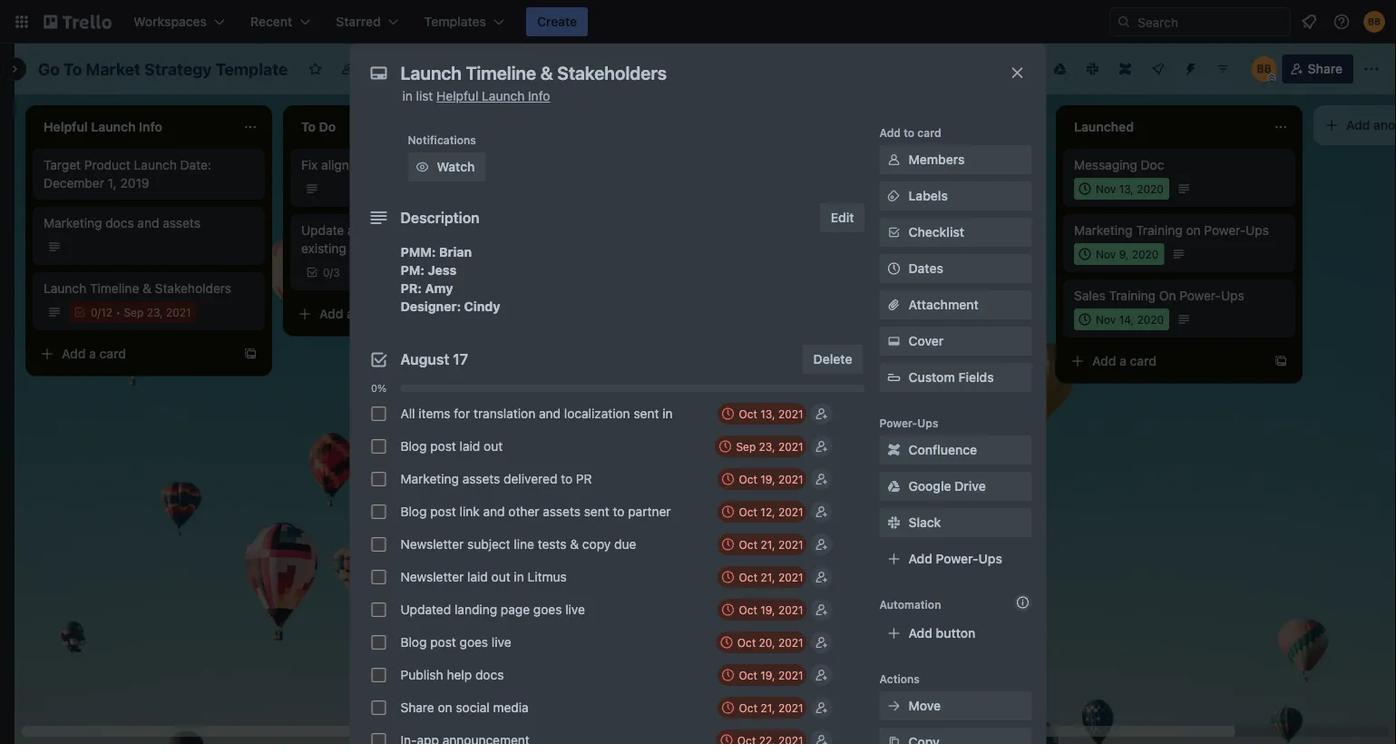 Task type: describe. For each thing, give the bounding box(es) containing it.
Share on social media checkbox
[[372, 701, 386, 715]]

21, inside checkbox
[[862, 182, 876, 195]]

training for marketing
[[1137, 223, 1183, 238]]

add a card button for training
[[1064, 347, 1267, 376]]

update assorted references on existing marketing pages
[[301, 223, 483, 256]]

landing
[[455, 602, 498, 617]]

oct for pr
[[739, 473, 758, 486]]

0 for 0 / 3
[[323, 266, 330, 279]]

share for share on social media
[[401, 700, 435, 715]]

power- inside sales training on power-ups link
[[1180, 288, 1222, 303]]

sm image for labels
[[885, 187, 904, 205]]

edit
[[831, 210, 855, 225]]

3 oct 19, 2021 from the top
[[739, 669, 804, 682]]

2 horizontal spatial and
[[539, 406, 561, 421]]

add a card button down add button
[[806, 648, 1009, 677]]

2020 for aug 21, 2020
[[879, 182, 906, 195]]

board
[[397, 61, 433, 76]]

strategy
[[144, 59, 212, 79]]

email newsletter
[[817, 590, 915, 604]]

pr:
[[401, 281, 422, 296]]

19, for publish help docs
[[761, 669, 776, 682]]

Nov 9, 2020 checkbox
[[1075, 243, 1165, 265]]

helpful launch info link
[[437, 88, 550, 103]]

marketing training on power-ups
[[1075, 223, 1270, 238]]

social promotion link
[[817, 156, 1027, 174]]

sep 23, 2021 button
[[715, 436, 807, 457]]

aug 21, 2020
[[839, 182, 906, 195]]

1 vertical spatial announcement
[[860, 288, 949, 303]]

pages
[[412, 241, 448, 256]]

in list helpful launch info
[[403, 88, 550, 103]]

marketing for marketing assets delivered to pr
[[401, 472, 459, 487]]

fix alignment issue on /pricing
[[301, 157, 478, 172]]

product
[[84, 157, 131, 172]]

marketing for marketing docs and assets
[[44, 216, 102, 231]]

newsletter subject line tests & copy due
[[401, 537, 637, 552]]

messaging
[[1075, 157, 1138, 172]]

stakeholders
[[155, 281, 231, 296]]

email newsletter link
[[817, 588, 1027, 606]]

Jul 19, 2020 checkbox
[[817, 243, 907, 265]]

litmus
[[528, 570, 567, 585]]

0 for 0 / 12 • sep 23, 2021
[[91, 306, 98, 319]]

14,
[[1120, 313, 1135, 326]]

add a card up the actions
[[835, 655, 900, 670]]

fix
[[301, 157, 318, 172]]

2021 for blog post goes live
[[779, 636, 804, 649]]

social
[[456, 700, 490, 715]]

2021 for publish help docs
[[779, 669, 804, 682]]

2020 for jul 19, 2020
[[875, 248, 901, 260]]

subject
[[468, 537, 511, 552]]

0 horizontal spatial in
[[403, 88, 413, 103]]

0 horizontal spatial 23,
[[147, 306, 163, 319]]

in-app announcement
[[817, 288, 949, 303]]

brian
[[439, 245, 472, 260]]

1 horizontal spatial goes
[[534, 602, 562, 617]]

go
[[38, 59, 60, 79]]

create from template… image
[[501, 307, 516, 321]]

update
[[301, 223, 344, 238]]

all
[[401, 406, 415, 421]]

0 / 3
[[323, 266, 340, 279]]

media
[[493, 700, 529, 715]]

custom fields button
[[880, 369, 1032, 387]]

to
[[64, 59, 82, 79]]

on inside the update assorted references on existing marketing pages
[[468, 223, 483, 238]]

21, for newsletter subject line tests & copy due
[[761, 538, 776, 551]]

localization
[[564, 406, 631, 421]]

workspace visible image
[[341, 62, 355, 76]]

Marketing assets delivered to PR checkbox
[[372, 472, 386, 487]]

add power-ups
[[909, 551, 1003, 566]]

Search field
[[1132, 8, 1291, 35]]

target product launch date: december 1, 2019 link
[[44, 156, 254, 192]]

marketing inside the update assorted references on existing marketing pages
[[350, 241, 408, 256]]

target
[[44, 157, 81, 172]]

& inside august 17 group
[[570, 537, 579, 552]]

drive
[[955, 479, 986, 494]]

cover
[[909, 334, 944, 349]]

blog post goes live
[[401, 635, 512, 650]]

help
[[447, 668, 472, 683]]

/ for 12
[[98, 306, 101, 319]]

jul inside checkbox
[[839, 614, 854, 627]]

references
[[402, 223, 465, 238]]

add a card for training
[[1093, 354, 1157, 369]]

3 oct 21, 2021 button from the top
[[718, 697, 807, 719]]

oct inside oct 20, 2021 button
[[738, 636, 756, 649]]

•
[[116, 306, 121, 319]]

0 notifications image
[[1299, 11, 1321, 33]]

go to market strategy template
[[38, 59, 288, 79]]

fields
[[959, 370, 994, 385]]

nov 14, 2020
[[1096, 313, 1165, 326]]

2 vertical spatial and
[[483, 504, 505, 519]]

1 horizontal spatial in
[[514, 570, 524, 585]]

messaging doc link
[[1075, 156, 1285, 174]]

dates
[[909, 261, 944, 276]]

delete
[[814, 352, 853, 367]]

post for laid
[[430, 439, 456, 454]]

messaging doc
[[1075, 157, 1165, 172]]

add button button
[[880, 619, 1032, 648]]

In-app announcement checkbox
[[372, 733, 386, 744]]

jul 19, 2020
[[839, 248, 901, 260]]

members link
[[880, 145, 1032, 174]]

dates button
[[880, 254, 1032, 283]]

2021 for share on social media
[[779, 702, 804, 714]]

existing
[[301, 241, 347, 256]]

2020 for nov 14, 2020
[[1138, 313, 1165, 326]]

/pricing
[[434, 157, 478, 172]]

fix alignment issue on /pricing link
[[301, 156, 512, 174]]

oct 20, 2021 button
[[716, 632, 807, 654]]

1 vertical spatial out
[[492, 570, 511, 585]]

jul 31, 2020
[[839, 614, 901, 627]]

power- inside marketing training on power-ups link
[[1205, 223, 1246, 238]]

august 17
[[401, 351, 468, 368]]

0 vertical spatial docs
[[105, 216, 134, 231]]

pr
[[576, 472, 592, 487]]

oct for other
[[739, 506, 758, 518]]

power- up confluence in the right of the page
[[880, 417, 918, 429]]

attachment button
[[880, 290, 1032, 319]]

card for update assorted references on existing marketing pages
[[357, 306, 384, 321]]

designer:
[[401, 299, 461, 314]]

19, inside option
[[857, 248, 872, 260]]

custom
[[909, 370, 956, 385]]

doc
[[1141, 157, 1165, 172]]

launch inside launch timeline & stakeholders link
[[44, 281, 86, 296]]

in-
[[817, 288, 833, 303]]

2020 for jul 31, 2020
[[875, 614, 901, 627]]

blog for blog post laid out
[[401, 439, 427, 454]]

oct 21, 2021 button for &
[[718, 534, 807, 555]]

on inside august 17 group
[[438, 700, 453, 715]]

oct for litmus
[[739, 571, 758, 584]]

power- inside 'add power-ups' link
[[936, 551, 979, 566]]

2 vertical spatial to
[[613, 504, 625, 519]]

link
[[460, 504, 480, 519]]

post for -
[[847, 223, 873, 238]]

card up "members"
[[918, 126, 942, 139]]

on
[[1160, 288, 1177, 303]]

newsletter for newsletter subject line tests & copy due
[[401, 537, 464, 552]]

due
[[615, 537, 637, 552]]

post for goes
[[430, 635, 456, 650]]

0 horizontal spatial goes
[[460, 635, 488, 650]]

oct 21, 2021 for &
[[739, 538, 804, 551]]

show menu image
[[1363, 60, 1381, 78]]

nov for marketing
[[1096, 248, 1117, 260]]

launch inside target product launch date: december 1, 2019
[[134, 157, 177, 172]]

2021 for marketing assets delivered to pr
[[779, 473, 804, 486]]

bob builder (bobbuilder40) image
[[1364, 11, 1386, 33]]

13, for nov
[[1120, 182, 1134, 195]]

email
[[817, 590, 848, 604]]

oct for &
[[739, 538, 758, 551]]

docs inside august 17 group
[[476, 668, 504, 683]]

a for assorted
[[347, 306, 354, 321]]

pm:
[[401, 263, 425, 278]]

move link
[[880, 692, 1032, 721]]

edit button
[[820, 203, 865, 232]]

1
[[958, 614, 963, 627]]

Newsletter subject line tests & copy due checkbox
[[372, 537, 386, 552]]

delivered
[[504, 472, 558, 487]]

Nov 14, 2020 checkbox
[[1075, 309, 1170, 330]]

Updated landing page goes live checkbox
[[372, 603, 386, 617]]

card up the actions
[[873, 655, 900, 670]]

2021 for blog post laid out
[[779, 440, 804, 453]]

sent for in
[[634, 406, 659, 421]]

add anot button
[[1314, 105, 1397, 145]]

blog for blog post goes live
[[401, 635, 427, 650]]

oct for live
[[739, 604, 758, 616]]

sm image for watch
[[413, 158, 432, 176]]

oct 19, 2021 for pr
[[739, 473, 804, 486]]

publish help docs
[[401, 668, 504, 683]]



Task type: vqa. For each thing, say whether or not it's contained in the screenshot.
Edit
yes



Task type: locate. For each thing, give the bounding box(es) containing it.
2020 inside jul 31, 2020 checkbox
[[875, 614, 901, 627]]

in-app announcement link
[[817, 287, 1027, 305]]

0 vertical spatial out
[[484, 439, 503, 454]]

1 vertical spatial 0
[[91, 306, 98, 319]]

on down messaging doc 'link'
[[1187, 223, 1201, 238]]

3
[[333, 266, 340, 279]]

description
[[401, 209, 480, 226]]

2 vertical spatial newsletter
[[852, 590, 915, 604]]

2020 for nov 9, 2020
[[1133, 248, 1159, 260]]

launch left the info
[[482, 88, 525, 103]]

live down the litmus
[[566, 602, 585, 617]]

1 vertical spatial docs
[[476, 668, 504, 683]]

0 horizontal spatial docs
[[105, 216, 134, 231]]

5 sm image from the top
[[885, 697, 904, 715]]

oct inside oct 13, 2021 button
[[739, 408, 758, 420]]

in left list
[[403, 88, 413, 103]]

list
[[416, 88, 433, 103]]

pmm: brian pm: jess pr: amy designer: cindy
[[401, 245, 501, 314]]

nov down messaging
[[1096, 182, 1117, 195]]

1 vertical spatial and
[[539, 406, 561, 421]]

switch to… image
[[13, 13, 31, 31]]

0 vertical spatial live
[[566, 602, 585, 617]]

app
[[833, 288, 857, 303]]

1 vertical spatial sent
[[584, 504, 610, 519]]

1 vertical spatial oct 21, 2021 button
[[718, 566, 807, 588]]

23, for sep 23, 2021
[[759, 440, 776, 453]]

oct 19, 2021 button up oct 20, 2021 button
[[717, 599, 807, 621]]

/ for 3
[[330, 266, 333, 279]]

0 vertical spatial training
[[1137, 223, 1183, 238]]

0 vertical spatial &
[[143, 281, 151, 296]]

1 vertical spatial in
[[663, 406, 673, 421]]

a for training
[[1120, 354, 1127, 369]]

and down 2019
[[137, 216, 159, 231]]

2020 down the blog post - announcement
[[875, 248, 901, 260]]

training inside sales training on power-ups link
[[1110, 288, 1156, 303]]

a for docs
[[89, 346, 96, 361]]

add
[[1347, 118, 1371, 133], [880, 126, 901, 139], [319, 306, 344, 321], [62, 346, 86, 361], [1093, 354, 1117, 369], [909, 551, 933, 566], [909, 626, 933, 641], [835, 655, 859, 670]]

create from template… image for launch timeline & stakeholders
[[243, 347, 258, 361]]

post
[[847, 223, 873, 238], [430, 439, 456, 454], [430, 504, 456, 519], [430, 635, 456, 650]]

launch
[[482, 88, 525, 103], [134, 157, 177, 172], [44, 281, 86, 296]]

2020 inside nov 13, 2020 checkbox
[[1138, 182, 1164, 195]]

jul left 31, on the right of the page
[[839, 614, 854, 627]]

1 horizontal spatial docs
[[476, 668, 504, 683]]

launch left the timeline
[[44, 281, 86, 296]]

sep down oct 13, 2021 button
[[736, 440, 756, 453]]

2 nov from the top
[[1096, 248, 1117, 260]]

blog for blog post - announcement
[[817, 223, 843, 238]]

marketing up nov 9, 2020 option
[[1075, 223, 1133, 238]]

1 vertical spatial /
[[98, 306, 101, 319]]

& up 0 / 12 • sep 23, 2021
[[143, 281, 151, 296]]

2020 right 9,
[[1133, 248, 1159, 260]]

Blog post link and other assets sent to partner checkbox
[[372, 505, 386, 519]]

newsletter down link
[[401, 537, 464, 552]]

sm image
[[885, 151, 904, 169], [413, 158, 432, 176], [885, 332, 904, 350], [885, 514, 904, 532], [885, 733, 904, 744]]

2 oct 21, 2021 from the top
[[739, 571, 804, 584]]

2020 inside nov 9, 2020 option
[[1133, 248, 1159, 260]]

marketing inside august 17 group
[[401, 472, 459, 487]]

0 vertical spatial newsletter
[[401, 537, 464, 552]]

sales training on power-ups link
[[1075, 287, 1285, 305]]

2 horizontal spatial in
[[663, 406, 673, 421]]

labels link
[[880, 182, 1032, 211]]

assets down target product launch date: december 1, 2019 link
[[163, 216, 200, 231]]

button
[[936, 626, 976, 641]]

1 oct 21, 2021 button from the top
[[718, 534, 807, 555]]

docs down "1,"
[[105, 216, 134, 231]]

oct 20, 2021
[[738, 636, 804, 649]]

Newsletter laid out in Litmus checkbox
[[372, 570, 386, 585]]

nov
[[1096, 182, 1117, 195], [1096, 248, 1117, 260], [1096, 313, 1117, 326]]

0 vertical spatial nov
[[1096, 182, 1117, 195]]

2 jul from the top
[[839, 313, 854, 326]]

Blog post goes live checkbox
[[372, 635, 386, 650]]

oct 21, 2021 for litmus
[[739, 571, 804, 584]]

sm image inside labels link
[[885, 187, 904, 205]]

marketing docs and assets link
[[44, 214, 254, 232]]

0 horizontal spatial 0
[[91, 306, 98, 319]]

create from template… image
[[243, 347, 258, 361], [1274, 354, 1289, 369]]

jess
[[428, 263, 457, 278]]

0 vertical spatial laid
[[460, 439, 480, 454]]

19, for updated landing page goes live
[[761, 604, 776, 616]]

marketing docs and assets
[[44, 216, 200, 231]]

add a card button for assorted
[[290, 300, 494, 329]]

2020 right 31, on the right of the page
[[875, 614, 901, 627]]

assets up tests
[[543, 504, 581, 519]]

Publish help docs checkbox
[[372, 668, 386, 683]]

3 sm image from the top
[[885, 441, 904, 459]]

watch
[[437, 159, 475, 174]]

1 horizontal spatial share
[[1309, 61, 1343, 76]]

live down "updated landing page goes live"
[[492, 635, 512, 650]]

on
[[416, 157, 431, 172], [468, 223, 483, 238], [1187, 223, 1201, 238], [438, 700, 453, 715]]

amy
[[425, 281, 453, 296]]

sm image inside cover link
[[885, 332, 904, 350]]

board link
[[366, 54, 443, 84]]

on right issue
[[416, 157, 431, 172]]

add a card button down 0 / 12 • sep 23, 2021
[[33, 339, 236, 369]]

issue
[[383, 157, 413, 172]]

9,
[[1120, 248, 1129, 260]]

1 vertical spatial laid
[[468, 570, 488, 585]]

1 horizontal spatial sent
[[634, 406, 659, 421]]

0 horizontal spatial create from template… image
[[243, 347, 258, 361]]

2 vertical spatial launch
[[44, 281, 86, 296]]

0 vertical spatial goes
[[534, 602, 562, 617]]

december
[[44, 176, 104, 191]]

1 vertical spatial to
[[561, 472, 573, 487]]

1 vertical spatial jul
[[839, 313, 854, 326]]

marketing down december on the top left of page
[[44, 216, 102, 231]]

2 vertical spatial oct 19, 2021 button
[[717, 664, 807, 686]]

in right localization
[[663, 406, 673, 421]]

21,
[[862, 182, 876, 195], [761, 538, 776, 551], [761, 571, 776, 584], [761, 702, 776, 714]]

card down the •
[[99, 346, 126, 361]]

12,
[[761, 506, 776, 518]]

sm image for slack
[[885, 514, 904, 532]]

20,
[[759, 636, 776, 649]]

sm image left the cover
[[885, 332, 904, 350]]

docs right help at the left
[[476, 668, 504, 683]]

add a card button for docs
[[33, 339, 236, 369]]

21, for newsletter laid out in litmus
[[761, 571, 776, 584]]

1 nov from the top
[[1096, 182, 1117, 195]]

post left link
[[430, 504, 456, 519]]

and right link
[[483, 504, 505, 519]]

newsletter for newsletter laid out in litmus
[[401, 570, 464, 585]]

sales training on power-ups
[[1075, 288, 1245, 303]]

0 vertical spatial announcement
[[885, 223, 974, 238]]

0 horizontal spatial /
[[98, 306, 101, 319]]

assets inside marketing docs and assets link
[[163, 216, 200, 231]]

0 vertical spatial 0
[[323, 266, 330, 279]]

1 horizontal spatial assets
[[463, 472, 500, 487]]

1 oct 19, 2021 from the top
[[739, 473, 804, 486]]

post down "items" on the bottom of the page
[[430, 439, 456, 454]]

power ups image
[[1152, 62, 1166, 76]]

oct 19, 2021 button down oct 20, 2021 button
[[717, 664, 807, 686]]

launch timeline & stakeholders link
[[44, 280, 254, 298]]

&
[[143, 281, 151, 296], [570, 537, 579, 552]]

sm image
[[885, 187, 904, 205], [885, 223, 904, 241], [885, 441, 904, 459], [885, 477, 904, 496], [885, 697, 904, 715]]

2 horizontal spatial launch
[[482, 88, 525, 103]]

launch up 2019
[[134, 157, 177, 172]]

add a card down 14,
[[1093, 354, 1157, 369]]

19, up "12,"
[[761, 473, 776, 486]]

share inside button
[[1309, 61, 1343, 76]]

add inside "button"
[[1347, 118, 1371, 133]]

oct 19, 2021 button up oct 12, 2021 button
[[717, 468, 807, 490]]

4 sm image from the top
[[885, 477, 904, 496]]

newsletter
[[401, 537, 464, 552], [401, 570, 464, 585], [852, 590, 915, 604]]

post for link
[[430, 504, 456, 519]]

checklist
[[909, 225, 965, 240]]

0 horizontal spatial assets
[[163, 216, 200, 231]]

19, for marketing assets delivered to pr
[[761, 473, 776, 486]]

0 vertical spatial oct 21, 2021
[[739, 538, 804, 551]]

add a card down 12 at the top left of page
[[62, 346, 126, 361]]

None text field
[[392, 56, 991, 89]]

sm image down add to card at top
[[885, 151, 904, 169]]

2 vertical spatial oct 19, 2021
[[739, 669, 804, 682]]

google drive
[[909, 479, 986, 494]]

oct 19, 2021 up oct 12, 2021
[[739, 473, 804, 486]]

1 vertical spatial sep
[[736, 440, 756, 453]]

sm image for google drive
[[885, 477, 904, 496]]

2 oct 19, 2021 from the top
[[739, 604, 804, 616]]

blog post - announcement
[[817, 223, 974, 238]]

1 horizontal spatial sep
[[736, 440, 756, 453]]

1 horizontal spatial 0
[[323, 266, 330, 279]]

publish
[[401, 668, 444, 683]]

1 vertical spatial oct 21, 2021
[[739, 571, 804, 584]]

2 vertical spatial oct 21, 2021 button
[[718, 697, 807, 719]]

card for marketing training on power-ups
[[1131, 354, 1157, 369]]

3 oct 19, 2021 button from the top
[[717, 664, 807, 686]]

assets up link
[[463, 472, 500, 487]]

19, up 20,
[[761, 604, 776, 616]]

aug
[[839, 182, 859, 195]]

0 vertical spatial jul
[[839, 248, 854, 260]]

share button
[[1283, 54, 1354, 84]]

1 vertical spatial 13,
[[761, 408, 776, 420]]

blog up jul 19, 2020 option at right
[[817, 223, 843, 238]]

1 horizontal spatial 13,
[[1120, 182, 1134, 195]]

13, inside checkbox
[[1120, 182, 1134, 195]]

oct 19, 2021 for live
[[739, 604, 804, 616]]

blog post - announcement link
[[817, 221, 1027, 240]]

2 oct 21, 2021 button from the top
[[718, 566, 807, 588]]

to up social promotion link
[[904, 126, 915, 139]]

21, for share on social media
[[761, 702, 776, 714]]

2020 for nov 13, 2020
[[1138, 182, 1164, 195]]

sm image for move
[[885, 697, 904, 715]]

23, down launch timeline & stakeholders link
[[147, 306, 163, 319]]

2020
[[879, 182, 906, 195], [1138, 182, 1164, 195], [875, 248, 901, 260], [1133, 248, 1159, 260], [876, 313, 903, 326], [1138, 313, 1165, 326], [875, 614, 901, 627]]

2020 right 14,
[[1138, 313, 1165, 326]]

social promotion
[[817, 157, 916, 172]]

2 oct 19, 2021 button from the top
[[717, 599, 807, 621]]

2 vertical spatial oct 21, 2021
[[739, 702, 804, 714]]

card
[[918, 126, 942, 139], [357, 306, 384, 321], [99, 346, 126, 361], [1131, 354, 1157, 369], [873, 655, 900, 670]]

1 horizontal spatial live
[[566, 602, 585, 617]]

31,
[[857, 614, 872, 627]]

all items for translation and localization sent in
[[401, 406, 673, 421]]

sm image left slack
[[885, 514, 904, 532]]

search image
[[1117, 15, 1132, 29]]

sm image right -
[[885, 223, 904, 241]]

1 sm image from the top
[[885, 187, 904, 205]]

august 17 group
[[364, 398, 865, 744]]

blog post link and other assets sent to partner
[[401, 504, 671, 519]]

1 oct 19, 2021 button from the top
[[717, 468, 807, 490]]

23, inside option
[[857, 313, 873, 326]]

blog down all
[[401, 439, 427, 454]]

1 jul from the top
[[839, 248, 854, 260]]

sm image inside move link
[[885, 697, 904, 715]]

jul for post
[[839, 248, 854, 260]]

copy
[[583, 537, 611, 552]]

-
[[876, 223, 882, 238]]

tests
[[538, 537, 567, 552]]

marketing down assorted
[[350, 241, 408, 256]]

marketing for marketing training on power-ups
[[1075, 223, 1133, 238]]

oct 19, 2021 down oct 20, 2021
[[739, 669, 804, 682]]

jul for app
[[839, 313, 854, 326]]

2020 inside aug 21, 2020 checkbox
[[879, 182, 906, 195]]

sm image down the actions
[[885, 697, 904, 715]]

0 vertical spatial share
[[1309, 61, 1343, 76]]

2020 down in-app announcement
[[876, 313, 903, 326]]

calendar power-up image
[[1020, 61, 1034, 75]]

card down nov 14, 2020
[[1131, 354, 1157, 369]]

card for marketing docs and assets
[[99, 346, 126, 361]]

1 vertical spatial oct 19, 2021
[[739, 604, 804, 616]]

3 oct 21, 2021 from the top
[[739, 702, 804, 714]]

out up marketing assets delivered to pr
[[484, 439, 503, 454]]

oct 19, 2021 up oct 20, 2021
[[739, 604, 804, 616]]

2020 for jul 23, 2020
[[876, 313, 903, 326]]

1 vertical spatial training
[[1110, 288, 1156, 303]]

1 vertical spatial assets
[[463, 472, 500, 487]]

blog for blog post link and other assets sent to partner
[[401, 504, 427, 519]]

add a card down 3
[[319, 306, 384, 321]]

23, down in-app announcement
[[857, 313, 873, 326]]

2 vertical spatial assets
[[543, 504, 581, 519]]

All items for translation and localization sent in checkbox
[[372, 407, 386, 421]]

oct for and
[[739, 408, 758, 420]]

Jul 23, 2020 checkbox
[[817, 309, 908, 330]]

oct inside oct 12, 2021 button
[[739, 506, 758, 518]]

0 vertical spatial launch
[[482, 88, 525, 103]]

sep inside button
[[736, 440, 756, 453]]

2021 inside button
[[779, 440, 804, 453]]

nov for messaging
[[1096, 182, 1117, 195]]

2 horizontal spatial to
[[904, 126, 915, 139]]

move
[[909, 698, 941, 713]]

live
[[566, 602, 585, 617], [492, 635, 512, 650]]

newsletter up updated
[[401, 570, 464, 585]]

1 horizontal spatial &
[[570, 537, 579, 552]]

anot
[[1374, 118, 1397, 133]]

0 horizontal spatial launch
[[44, 281, 86, 296]]

13, inside button
[[761, 408, 776, 420]]

attachment
[[909, 297, 979, 312]]

0 horizontal spatial to
[[561, 472, 573, 487]]

Nov 13, 2020 checkbox
[[1075, 178, 1170, 200]]

0 vertical spatial sent
[[634, 406, 659, 421]]

marketing
[[44, 216, 102, 231], [1075, 223, 1133, 238], [350, 241, 408, 256], [401, 472, 459, 487]]

primary element
[[0, 0, 1397, 44]]

Board name text field
[[29, 54, 297, 84]]

sm image right issue
[[413, 158, 432, 176]]

0 left 12 at the top left of page
[[91, 306, 98, 319]]

nov inside option
[[1096, 313, 1117, 326]]

goes down landing
[[460, 635, 488, 650]]

sm image for cover
[[885, 332, 904, 350]]

blog
[[817, 223, 843, 238], [401, 439, 427, 454], [401, 504, 427, 519], [401, 635, 427, 650]]

17
[[453, 351, 468, 368]]

sm image for checklist
[[885, 223, 904, 241]]

power- down messaging doc 'link'
[[1205, 223, 1246, 238]]

1 horizontal spatial launch
[[134, 157, 177, 172]]

2021 for all items for translation and localization sent in
[[779, 408, 804, 420]]

open information menu image
[[1333, 13, 1351, 31]]

delete link
[[803, 345, 864, 374]]

1 horizontal spatial /
[[330, 266, 333, 279]]

sent up copy
[[584, 504, 610, 519]]

nov inside option
[[1096, 248, 1117, 260]]

19,
[[857, 248, 872, 260], [761, 473, 776, 486], [761, 604, 776, 616], [761, 669, 776, 682]]

update assorted references on existing marketing pages link
[[301, 221, 512, 258]]

share inside august 17 group
[[401, 700, 435, 715]]

1 vertical spatial oct 19, 2021 button
[[717, 599, 807, 621]]

google
[[909, 479, 952, 494]]

jul down app at the right top
[[839, 313, 854, 326]]

0 horizontal spatial share
[[401, 700, 435, 715]]

0 vertical spatial assets
[[163, 216, 200, 231]]

add a card for assorted
[[319, 306, 384, 321]]

1 oct 21, 2021 from the top
[[739, 538, 804, 551]]

other
[[509, 504, 540, 519]]

to left partner
[[613, 504, 625, 519]]

timeline
[[90, 281, 139, 296]]

1 vertical spatial goes
[[460, 635, 488, 650]]

0 horizontal spatial live
[[492, 635, 512, 650]]

marketing down blog post laid out
[[401, 472, 459, 487]]

post left -
[[847, 223, 873, 238]]

sm image inside watch button
[[413, 158, 432, 176]]

to left pr
[[561, 472, 573, 487]]

1 horizontal spatial to
[[613, 504, 625, 519]]

0%
[[371, 383, 387, 394]]

sm image for members
[[885, 151, 904, 169]]

jul 23, 2020
[[839, 313, 903, 326]]

nov left 14,
[[1096, 313, 1117, 326]]

power- down slack
[[936, 551, 979, 566]]

sep right the •
[[124, 306, 144, 319]]

oct 21, 2021 button for litmus
[[718, 566, 807, 588]]

23, for jul 23, 2020
[[857, 313, 873, 326]]

0 / 12 • sep 23, 2021
[[91, 306, 191, 319]]

0 horizontal spatial and
[[137, 216, 159, 231]]

customize views image
[[453, 60, 471, 78]]

goes right page
[[534, 602, 562, 617]]

1 horizontal spatial and
[[483, 504, 505, 519]]

1 vertical spatial share
[[401, 700, 435, 715]]

0 vertical spatial to
[[904, 126, 915, 139]]

1 vertical spatial live
[[492, 635, 512, 650]]

12
[[101, 306, 113, 319]]

sent right localization
[[634, 406, 659, 421]]

training up nov 14, 2020
[[1110, 288, 1156, 303]]

and
[[137, 216, 159, 231], [539, 406, 561, 421], [483, 504, 505, 519]]

1 vertical spatial &
[[570, 537, 579, 552]]

post up publish help docs
[[430, 635, 456, 650]]

training up nov 9, 2020
[[1137, 223, 1183, 238]]

line
[[514, 537, 535, 552]]

2 horizontal spatial assets
[[543, 504, 581, 519]]

members
[[909, 152, 965, 167]]

1 vertical spatial newsletter
[[401, 570, 464, 585]]

/ down existing
[[330, 266, 333, 279]]

0 vertical spatial /
[[330, 266, 333, 279]]

items
[[419, 406, 451, 421]]

training
[[1137, 223, 1183, 238], [1110, 288, 1156, 303]]

0 horizontal spatial sep
[[124, 306, 144, 319]]

/ left the •
[[98, 306, 101, 319]]

add a card button down pr:
[[290, 300, 494, 329]]

sm image for confluence
[[885, 441, 904, 459]]

Aug 21, 2020 checkbox
[[817, 178, 912, 200]]

1 horizontal spatial create from template… image
[[1274, 354, 1289, 369]]

share for share
[[1309, 61, 1343, 76]]

0 vertical spatial oct 19, 2021 button
[[717, 468, 807, 490]]

2020 inside jul 23, 2020 option
[[876, 313, 903, 326]]

2021 for blog post link and other assets sent to partner
[[779, 506, 804, 518]]

2021 for newsletter subject line tests & copy due
[[779, 538, 804, 551]]

2021
[[166, 306, 191, 319], [779, 408, 804, 420], [779, 440, 804, 453], [779, 473, 804, 486], [779, 506, 804, 518], [779, 538, 804, 551], [779, 571, 804, 584], [779, 604, 804, 616], [779, 636, 804, 649], [779, 669, 804, 682], [779, 702, 804, 714]]

star or unstar board image
[[308, 62, 323, 76]]

Blog post laid out checkbox
[[372, 439, 386, 454]]

bob builder (bobbuilder40) image
[[1252, 56, 1278, 82]]

1 vertical spatial launch
[[134, 157, 177, 172]]

post inside blog post - announcement link
[[847, 223, 873, 238]]

translation
[[474, 406, 536, 421]]

sm image down promotion
[[885, 187, 904, 205]]

0 horizontal spatial &
[[143, 281, 151, 296]]

out up "updated landing page goes live"
[[492, 570, 511, 585]]

announcement down dates
[[860, 288, 949, 303]]

watch button
[[408, 152, 486, 182]]

sm image inside members link
[[885, 151, 904, 169]]

laid
[[460, 439, 480, 454], [468, 570, 488, 585]]

2 sm image from the top
[[885, 223, 904, 241]]

0 horizontal spatial 13,
[[761, 408, 776, 420]]

2 vertical spatial in
[[514, 570, 524, 585]]

sm image down the actions
[[885, 733, 904, 744]]

1 vertical spatial nov
[[1096, 248, 1117, 260]]

add button
[[909, 626, 976, 641]]

share left show menu 'icon'
[[1309, 61, 1343, 76]]

power- right on
[[1180, 288, 1222, 303]]

13, for oct
[[761, 408, 776, 420]]

2021 for newsletter laid out in litmus
[[779, 571, 804, 584]]

oct 19, 2021 button for live
[[717, 599, 807, 621]]

3 nov from the top
[[1096, 313, 1117, 326]]

add a card for docs
[[62, 346, 126, 361]]

0 vertical spatial and
[[137, 216, 159, 231]]

2021 for updated landing page goes live
[[779, 604, 804, 616]]

0 vertical spatial oct 19, 2021
[[739, 473, 804, 486]]

nov for sales
[[1096, 313, 1117, 326]]

& left copy
[[570, 537, 579, 552]]

oct 13, 2021
[[739, 408, 804, 420]]

add a card button down nov 14, 2020
[[1064, 347, 1267, 376]]

sent for to
[[584, 504, 610, 519]]

sent
[[634, 406, 659, 421], [584, 504, 610, 519]]

create from template… image for sales training on power-ups
[[1274, 354, 1289, 369]]

notifications
[[408, 133, 476, 146]]

0 left 3
[[323, 266, 330, 279]]

0 vertical spatial 13,
[[1120, 182, 1134, 195]]

blog right blog post link and other assets sent to partner checkbox
[[401, 504, 427, 519]]

23,
[[147, 306, 163, 319], [857, 313, 873, 326], [759, 440, 776, 453]]

2020 down doc
[[1138, 182, 1164, 195]]

training inside marketing training on power-ups link
[[1137, 223, 1183, 238]]

1 horizontal spatial 23,
[[759, 440, 776, 453]]

0 vertical spatial oct 21, 2021 button
[[718, 534, 807, 555]]

card left 'designer:' at the left of the page
[[357, 306, 384, 321]]

sm image inside 'checklist' link
[[885, 223, 904, 241]]

3 jul from the top
[[839, 614, 854, 627]]

& inside launch timeline & stakeholders link
[[143, 281, 151, 296]]

laid up landing
[[468, 570, 488, 585]]

23, inside button
[[759, 440, 776, 453]]

automation
[[880, 598, 942, 611]]

nov inside checkbox
[[1096, 182, 1117, 195]]

training for sales
[[1110, 288, 1156, 303]]

on left 'social'
[[438, 700, 453, 715]]

2020 inside jul 19, 2020 option
[[875, 248, 901, 260]]

labels
[[909, 188, 948, 203]]

and right translation
[[539, 406, 561, 421]]

on up brian
[[468, 223, 483, 238]]

19, down the blog post - announcement
[[857, 248, 872, 260]]

2020 inside "nov 14, 2020" option
[[1138, 313, 1165, 326]]

2 vertical spatial nov
[[1096, 313, 1117, 326]]

newsletter laid out in litmus
[[401, 570, 567, 585]]

Jul 31, 2020 checkbox
[[817, 610, 907, 632]]

0 vertical spatial in
[[403, 88, 413, 103]]

oct 19, 2021 button for pr
[[717, 468, 807, 490]]



